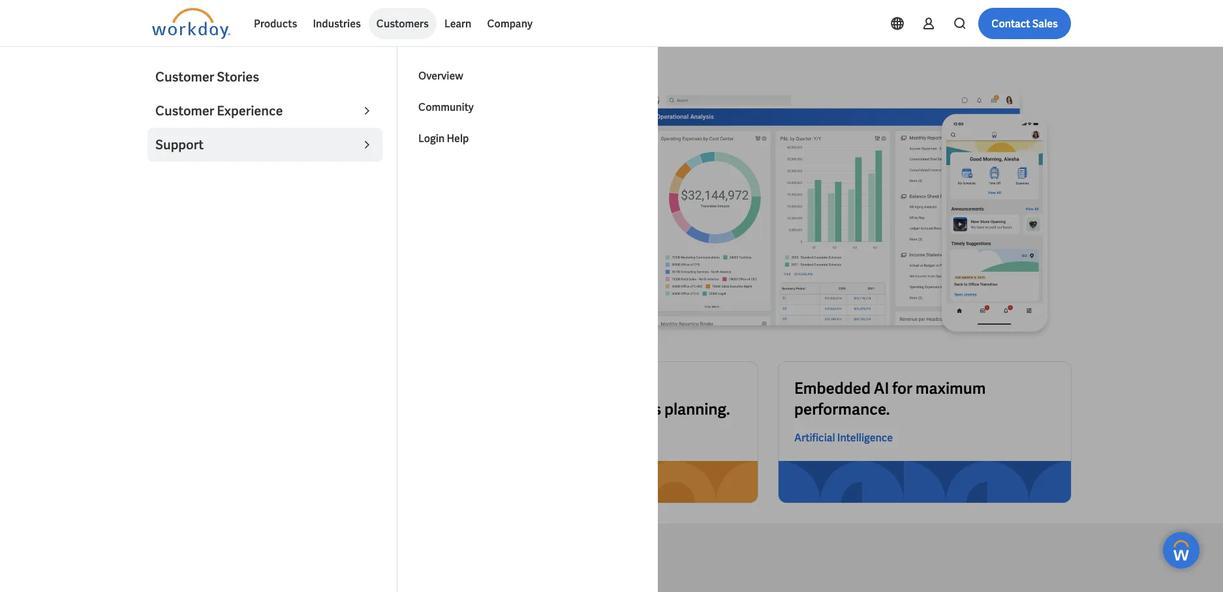 Task type: vqa. For each thing, say whether or not it's contained in the screenshot.
Customer to the top
yes



Task type: locate. For each thing, give the bounding box(es) containing it.
ai
[[874, 379, 890, 399]]

experience
[[217, 103, 283, 120]]

customer up customer experience on the top of the page
[[155, 69, 214, 86]]

login help link
[[411, 123, 646, 154]]

customer stories link
[[148, 60, 383, 94]]

contact sales link
[[979, 8, 1072, 39]]

plan
[[428, 212, 454, 229]]

login
[[419, 132, 445, 145]]

desktop view of financial management operational analysis dashboard showing operating expenses by cost center and mobile view of human capital management home screen showing suggested tasks and announcements. image
[[622, 89, 1072, 342]]

collaborative,
[[481, 399, 578, 420]]

helps
[[369, 212, 401, 229]]

go to the homepage image
[[152, 8, 231, 39]]

customer experience button
[[148, 94, 383, 128]]

artificial
[[795, 431, 836, 445]]

support
[[155, 136, 204, 153]]

embedded
[[795, 379, 871, 399]]

customers
[[377, 17, 429, 30]]

customer up support
[[155, 103, 214, 120]]

2 customer from the top
[[155, 103, 214, 120]]

see
[[152, 212, 174, 229]]

1 vertical spatial customer
[[155, 103, 214, 120]]

overview
[[419, 69, 463, 83]]

0 vertical spatial customer
[[155, 69, 214, 86]]

faster
[[583, 379, 625, 399]]

industries
[[313, 17, 361, 30]]

intelligence
[[838, 431, 893, 445]]

customer
[[155, 69, 214, 86], [155, 103, 214, 120]]

products
[[254, 17, 297, 30]]

embedded ai for maximum performance.
[[795, 379, 986, 420]]

customer inside "dropdown button"
[[155, 103, 214, 120]]

with
[[628, 379, 659, 399]]

1 customer from the top
[[155, 69, 214, 86]]

before.
[[364, 157, 463, 198]]

customer stories
[[155, 69, 259, 86]]

wide.
[[515, 212, 545, 229]]

learn
[[445, 17, 472, 30]]

forward
[[524, 379, 580, 399]]

customers button
[[369, 8, 437, 39]]



Task type: describe. For each thing, give the bounding box(es) containing it.
performance.
[[795, 399, 890, 420]]

adaptive
[[259, 212, 312, 229]]

workday
[[205, 212, 256, 229]]

see how workday adaptive planning helps you plan company-wide.
[[152, 212, 545, 229]]

stories
[[217, 69, 259, 86]]

community
[[419, 100, 474, 114]]

planning
[[315, 212, 366, 229]]

planning.
[[665, 399, 731, 420]]

support button
[[148, 128, 383, 162]]

sales
[[1033, 17, 1059, 30]]

plan
[[152, 157, 215, 198]]

continuous
[[581, 399, 662, 420]]

customer for customer stories
[[155, 69, 214, 86]]

plan like never before.
[[152, 157, 463, 198]]

customer for customer experience
[[155, 103, 214, 120]]

move forward faster with collaborative, continuous planning.
[[481, 379, 731, 420]]

artificial intelligence link
[[795, 430, 893, 446]]

products button
[[246, 8, 305, 39]]

community link
[[411, 91, 646, 123]]

maximum
[[916, 379, 986, 399]]

how
[[177, 212, 202, 229]]

move
[[481, 379, 521, 399]]

you
[[404, 212, 425, 229]]

overview link
[[411, 60, 646, 91]]

learn button
[[437, 8, 480, 39]]

customer experience
[[155, 103, 283, 120]]

never
[[277, 157, 357, 198]]

artificial intelligence
[[795, 431, 893, 445]]

like
[[221, 157, 271, 198]]

industries button
[[305, 8, 369, 39]]

help
[[447, 132, 469, 145]]

company button
[[480, 8, 541, 39]]

contact sales
[[992, 17, 1059, 30]]

for
[[893, 379, 913, 399]]

company
[[487, 17, 533, 30]]

company-
[[457, 212, 515, 229]]

contact
[[992, 17, 1031, 30]]

login help
[[419, 132, 469, 145]]



